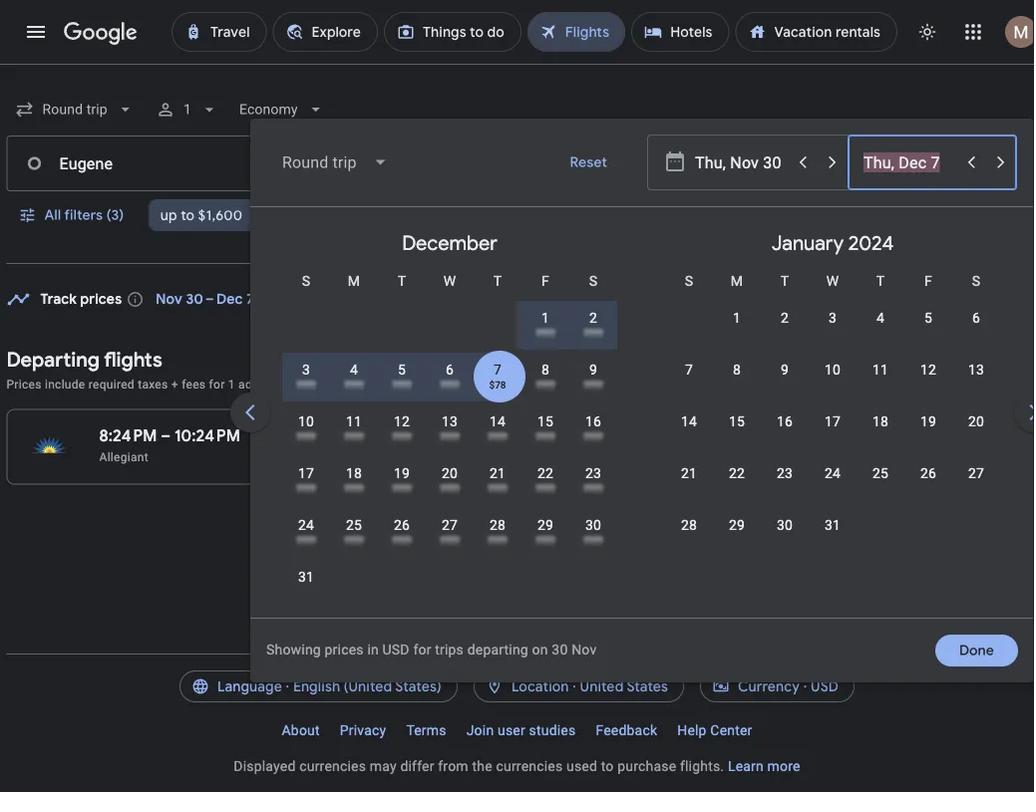 Task type: vqa. For each thing, say whether or not it's contained in the screenshot.
Help
yes



Task type: locate. For each thing, give the bounding box(es) containing it.
???? for 25
[[344, 535, 364, 547]]

31 down 24 ???? on the bottom of the page
[[298, 569, 314, 585]]

29 down 22 'button'
[[729, 517, 745, 534]]

13 for 13
[[968, 362, 985, 378]]

0 horizontal spatial w
[[444, 273, 456, 289]]

0 vertical spatial 11
[[873, 362, 889, 378]]

???? for 6
[[440, 379, 460, 391]]

4 inside button
[[877, 310, 885, 326]]

5 for 5 ????
[[398, 362, 406, 378]]

29
[[538, 517, 554, 534], [729, 517, 745, 534]]

thu, jan 18 element
[[873, 412, 889, 432]]

Departure text field
[[695, 136, 787, 190]]

by:
[[976, 375, 996, 393]]

1 vertical spatial 18
[[346, 465, 362, 482]]

???? for 9
[[584, 379, 603, 391]]

0 horizontal spatial prices
[[80, 291, 122, 309]]

0 horizontal spatial 15
[[538, 413, 554, 430]]

0 horizontal spatial 20
[[442, 465, 458, 482]]

row containing 7
[[665, 351, 1000, 408]]

m up mon, jan 1 element on the right top
[[731, 273, 743, 289]]

december row group
[[258, 215, 641, 615]]

0 vertical spatial 27
[[968, 465, 985, 482]]

16 inside button
[[777, 413, 793, 430]]

0 horizontal spatial 26
[[394, 517, 410, 534]]

bag fees button
[[396, 378, 444, 391]]

18
[[873, 413, 889, 430], [346, 465, 362, 482]]

8 inside button
[[733, 362, 741, 378]]

12 inside button
[[921, 362, 937, 378]]

tue, jan 30 element
[[777, 516, 793, 536]]

17 inside button
[[825, 413, 841, 430]]

None text field
[[6, 136, 320, 192]]

for left trips on the left bottom of page
[[413, 642, 431, 658]]

0 horizontal spatial 23
[[585, 465, 602, 482]]

20 for 20 ????
[[442, 465, 458, 482]]

16 inside 16 ????
[[585, 413, 602, 430]]

2 horizontal spatial 2
[[781, 310, 789, 326]]

up
[[160, 206, 177, 224]]

2 left wed, jan 3 element
[[781, 310, 789, 326]]

2 28 from the left
[[681, 517, 697, 534]]

1 horizontal spatial 20
[[968, 413, 985, 430]]

16 down assistance
[[585, 413, 602, 430]]

None search field
[[6, 86, 1034, 683]]

4 ????
[[344, 362, 364, 391]]

17 inside 17 ????
[[298, 465, 314, 482]]

24 button
[[809, 464, 857, 512]]

21 ????
[[488, 465, 507, 495]]

28 down "21 ????"
[[490, 517, 506, 534]]

15 inside 15 ????
[[538, 413, 554, 430]]

reset button
[[546, 139, 631, 187]]

29 inside 29 ????
[[538, 517, 554, 534]]

9 ????
[[584, 362, 603, 391]]

0 horizontal spatial 29
[[538, 517, 554, 534]]

fri, jan 5 element
[[925, 308, 933, 328]]

5 right "and"
[[398, 362, 406, 378]]

???? for 23
[[584, 483, 603, 495]]

31 button right tue, jan 30 element
[[809, 516, 857, 564]]

7 inside button
[[685, 362, 693, 378]]

sun, jan 14 element
[[681, 412, 697, 432]]

s down stops popup button
[[685, 273, 693, 289]]

to right 'up' on the left top
[[180, 206, 194, 224]]

7 inside 7 $78
[[494, 362, 502, 378]]

18 inside button
[[873, 413, 889, 430]]

may left the 'differ'
[[370, 759, 397, 775]]

1 9 from the left
[[589, 362, 597, 378]]

28
[[490, 517, 506, 534], [681, 517, 697, 534]]

16 down 9 button
[[777, 413, 793, 430]]

f up fri, jan 5 element on the top
[[925, 273, 933, 289]]

25 inside "button"
[[873, 465, 889, 482]]

thu, dec 7, return date. element
[[494, 360, 502, 380]]

???? for 5
[[392, 379, 412, 391]]

1 horizontal spatial 9
[[781, 362, 789, 378]]

16 for 16
[[777, 413, 793, 430]]

sat, dec 9 element
[[589, 360, 597, 380]]

0 vertical spatial 4
[[877, 310, 885, 326]]

26 inside 26 ????
[[394, 517, 410, 534]]

1 horizontal spatial 10
[[825, 362, 841, 378]]

fri, dec 15 element
[[538, 412, 554, 432]]

english (united states)
[[293, 678, 442, 696]]

loading results progress bar
[[0, 64, 1034, 68]]

11 down 4 button
[[873, 362, 889, 378]]

27 inside 27 ????
[[442, 517, 458, 534]]

2 9 from the left
[[781, 362, 789, 378]]

1 horizontal spatial 27
[[968, 465, 985, 482]]

min
[[585, 206, 610, 224]]

sun, jan 21 element
[[681, 464, 697, 484]]

3
[[829, 310, 837, 326], [302, 362, 310, 378]]

9 down 2 button
[[781, 362, 789, 378]]

???? for 4
[[344, 379, 364, 391]]

0 vertical spatial 31
[[825, 517, 841, 534]]

1 15 from the left
[[538, 413, 554, 430]]

mon, jan 15 element
[[729, 412, 745, 432]]

???? for 28
[[488, 535, 507, 547]]

21 button
[[665, 464, 713, 512]]

10
[[825, 362, 841, 378], [298, 413, 314, 430]]

0 vertical spatial 3
[[829, 310, 837, 326]]

1 vertical spatial 20
[[442, 465, 458, 482]]

0 horizontal spatial 10
[[298, 413, 314, 430]]

22 down 15 button
[[729, 465, 745, 482]]

1 vertical spatial for
[[413, 642, 431, 658]]

5 left sat, jan 6 element
[[925, 310, 933, 326]]

1 horizontal spatial 13
[[968, 362, 985, 378]]

2 m from the left
[[731, 273, 743, 289]]

for inside departing flights main content
[[209, 378, 225, 391]]

4 left "and"
[[350, 362, 358, 378]]

hr right the min
[[547, 206, 561, 224]]

13 inside 'button'
[[968, 362, 985, 378]]

1 horizontal spatial 12
[[921, 362, 937, 378]]

1 vertical spatial hr
[[408, 426, 423, 446]]

1 horizontal spatial usd
[[811, 678, 839, 696]]

14 inside 14 ????
[[490, 413, 506, 430]]

for left adult.
[[209, 378, 225, 391]]

31 down the 24 button
[[825, 517, 841, 534]]

9 inside 9 ????
[[589, 362, 597, 378]]

1 horizontal spatial fees
[[420, 378, 444, 391]]

w down december
[[444, 273, 456, 289]]

0 vertical spatial for
[[209, 378, 225, 391]]

17 down 10 ????
[[298, 465, 314, 482]]

0 horizontal spatial 14
[[490, 413, 506, 430]]

for
[[209, 378, 225, 391], [413, 642, 431, 658]]

m inside row group
[[348, 273, 360, 289]]

change appearance image
[[904, 8, 952, 56]]

sun, dec 31 element
[[298, 568, 314, 587]]

22 for 22 ????
[[538, 465, 554, 482]]

1 horizontal spatial 29
[[729, 517, 745, 534]]

4 for 4
[[877, 310, 885, 326]]

$78
[[489, 379, 506, 391], [920, 426, 947, 446]]

1 horizontal spatial 7
[[494, 362, 502, 378]]

0 horizontal spatial 21
[[490, 465, 506, 482]]

6 button
[[953, 308, 1000, 356]]

1 horizontal spatial 11
[[873, 362, 889, 378]]

grid
[[258, 215, 1034, 630]]

none search field containing december
[[6, 86, 1034, 683]]

currencies down privacy link at bottom
[[299, 759, 366, 775]]

1 horizontal spatial may
[[447, 378, 470, 391]]

apply.
[[474, 378, 507, 391]]

18 down "11" button at the right
[[873, 413, 889, 430]]

19 down eug
[[394, 465, 410, 482]]

24 inside 24 ????
[[298, 517, 314, 534]]

???? for 29
[[536, 535, 555, 547]]

hr up eug
[[408, 426, 423, 446]]

prices left in
[[325, 642, 364, 658]]

29 down 22 ????
[[538, 517, 554, 534]]

nonstop flight. element
[[525, 426, 587, 449]]

1 horizontal spatial 25
[[873, 465, 889, 482]]

language
[[217, 678, 282, 696]]

fees right +
[[182, 378, 206, 391]]

1 inside popup button
[[183, 101, 191, 118]]

united
[[580, 678, 624, 696]]

privacy
[[340, 723, 386, 739]]

23 inside 23 ????
[[585, 465, 602, 482]]

1 horizontal spatial $78
[[920, 426, 947, 446]]

24 down 17 ????
[[298, 517, 314, 534]]

less emissions button
[[284, 199, 428, 231]]

25 inside 25 ????
[[346, 517, 362, 534]]

???? for 11
[[344, 431, 364, 443]]

0 horizontal spatial 24
[[298, 517, 314, 534]]

wed, dec 6 element
[[446, 360, 454, 380]]

f for january 2024
[[925, 273, 933, 289]]

5
[[925, 310, 933, 326], [398, 362, 406, 378]]

31 button inside "december" row group
[[282, 568, 330, 615]]

thu, jan 11 element
[[873, 360, 889, 380]]

sort by: button
[[936, 366, 1028, 402]]

9 for 9
[[781, 362, 789, 378]]

1 horizontal spatial 2
[[589, 310, 597, 326]]

8 for 8 ????
[[542, 362, 550, 378]]

2 up eug
[[396, 426, 404, 446]]

0 horizontal spatial $78
[[489, 379, 506, 391]]

30 ????
[[584, 517, 603, 547]]

???? for 18
[[344, 483, 364, 495]]

flights.
[[680, 759, 724, 775]]

1 vertical spatial usd
[[811, 678, 839, 696]]

1 button
[[147, 86, 227, 134]]

30 inside "button"
[[777, 517, 793, 534]]

prices inside find the best price region
[[80, 291, 122, 309]]

22 down nonstop flight. element
[[538, 465, 554, 482]]

20 down 13 'button'
[[968, 413, 985, 430]]

$78 round trip
[[893, 426, 947, 465]]

currencies down join user studies link
[[496, 759, 563, 775]]

from
[[438, 759, 469, 775]]

???? for 27
[[440, 535, 460, 547]]

to right used
[[601, 759, 614, 775]]

0 horizontal spatial 19
[[394, 465, 410, 482]]

sun, dec 3 element
[[302, 360, 310, 380]]

20 down lax
[[442, 465, 458, 482]]

1 horizontal spatial 4
[[877, 310, 885, 326]]

0 horizontal spatial 31 button
[[282, 568, 330, 615]]

0 horizontal spatial 16
[[585, 413, 602, 430]]

may inside departing flights main content
[[447, 378, 470, 391]]

s up sat, dec 2 element
[[589, 273, 598, 289]]

tue, dec 5 element
[[398, 360, 406, 380]]

0 horizontal spatial hr
[[408, 426, 423, 446]]

mon, jan 1 element
[[733, 308, 741, 328]]

w up wed, jan 3 element
[[827, 273, 839, 289]]

????
[[536, 327, 555, 339], [584, 327, 603, 339], [297, 379, 316, 391], [344, 379, 364, 391], [392, 379, 412, 391], [440, 379, 460, 391], [536, 379, 555, 391], [584, 379, 603, 391], [297, 431, 316, 443], [344, 431, 364, 443], [392, 431, 412, 443], [440, 431, 460, 443], [488, 431, 507, 443], [536, 431, 555, 443], [584, 431, 603, 443], [297, 483, 316, 495], [344, 483, 364, 495], [392, 483, 412, 495], [440, 483, 460, 495], [488, 483, 507, 495], [536, 483, 555, 495], [584, 483, 603, 495], [297, 535, 316, 547], [344, 535, 364, 547], [392, 535, 412, 547], [440, 535, 460, 547], [488, 535, 507, 547], [536, 535, 555, 547], [584, 535, 603, 547]]

fri, dec 8 element
[[542, 360, 550, 380]]

english
[[293, 678, 340, 696]]

1 horizontal spatial 16
[[777, 413, 793, 430]]

sun, dec 17 element
[[298, 464, 314, 484]]

1 28 from the left
[[490, 517, 506, 534]]

wed, dec 13 element
[[442, 412, 458, 432]]

27 for 27 ????
[[442, 517, 458, 534]]

14 for 14 ????
[[490, 413, 506, 430]]

31 inside row
[[825, 517, 841, 534]]

0 horizontal spatial nov
[[156, 291, 182, 309]]

w inside "december" row group
[[444, 273, 456, 289]]

28 for 28
[[681, 517, 697, 534]]

6 inside button
[[972, 310, 980, 326]]

None field
[[6, 92, 143, 128], [231, 92, 334, 128], [266, 139, 405, 187], [6, 92, 143, 128], [231, 92, 334, 128], [266, 139, 405, 187]]

all filters (3)
[[44, 206, 124, 224]]

27 down 20 ????
[[442, 517, 458, 534]]

4 left fri, jan 5 element on the top
[[877, 310, 885, 326]]

3 ????
[[297, 362, 316, 391]]

0 horizontal spatial 27
[[442, 517, 458, 534]]

more
[[768, 759, 801, 775]]

thu, dec 14 element
[[490, 412, 506, 432]]

1 inside button
[[733, 310, 741, 326]]

1 horizontal spatial 18
[[873, 413, 889, 430]]

28 ????
[[488, 517, 507, 547]]

8 inside popup button
[[536, 206, 544, 224]]

18 down 11 ????
[[346, 465, 362, 482]]

2 inside 2 hr eug lax
[[396, 426, 404, 446]]

9 down 2 ????
[[589, 362, 597, 378]]

0 horizontal spatial 22
[[538, 465, 554, 482]]

1 vertical spatial 5
[[398, 362, 406, 378]]

1 vertical spatial prices
[[325, 642, 364, 658]]

mon, jan 8 element
[[733, 360, 741, 380]]

usd right in
[[383, 642, 410, 658]]

5 inside "button"
[[925, 310, 933, 326]]

1 16 from the left
[[585, 413, 602, 430]]

mon, jan 22 element
[[729, 464, 745, 484]]

1 vertical spatial may
[[370, 759, 397, 775]]

f inside january 2024 row group
[[925, 273, 933, 289]]

23 down 16 button
[[777, 465, 793, 482]]

0 horizontal spatial 2
[[396, 426, 404, 446]]

24 inside button
[[825, 465, 841, 482]]

14 ????
[[488, 413, 507, 443]]

???? for 15
[[536, 431, 555, 443]]

1 vertical spatial 25
[[346, 517, 362, 534]]

4 inside 4 ????
[[350, 362, 358, 378]]

0 horizontal spatial 9
[[589, 362, 597, 378]]

21 for 21
[[681, 465, 697, 482]]

12 up eug
[[394, 413, 410, 430]]

1 m from the left
[[348, 273, 360, 289]]

12 inside the 12 ????
[[394, 413, 410, 430]]

sat, dec 16 element
[[585, 412, 602, 432]]

f
[[542, 273, 550, 289], [925, 273, 933, 289]]

2 22 from the left
[[729, 465, 745, 482]]

1 29 from the left
[[538, 517, 554, 534]]

prices inside search field
[[325, 642, 364, 658]]

row group
[[1024, 215, 1034, 610]]

24 down 17 button
[[825, 465, 841, 482]]

2 inside 2 ????
[[589, 310, 597, 326]]

31 button down 24 ???? on the bottom of the page
[[282, 568, 330, 615]]

30 down "23" button
[[777, 517, 793, 534]]

0 horizontal spatial 25
[[346, 517, 362, 534]]

30 button
[[761, 516, 809, 564]]

1 horizontal spatial hr
[[547, 206, 561, 224]]

26 inside button
[[921, 465, 937, 482]]

21 inside "21 ????"
[[490, 465, 506, 482]]

13 inside 13 ????
[[442, 413, 458, 430]]

prices left learn more about tracked prices image
[[80, 291, 122, 309]]

10 down 3 button
[[825, 362, 841, 378]]

8
[[536, 206, 544, 224], [542, 362, 550, 378], [733, 362, 741, 378]]

1 horizontal spatial 15
[[729, 413, 745, 430]]

0 vertical spatial 20
[[968, 413, 985, 430]]

2 29 from the left
[[729, 517, 745, 534]]

11
[[873, 362, 889, 378], [346, 413, 362, 430]]

28 inside button
[[681, 517, 697, 534]]

17 for 17
[[825, 413, 841, 430]]

15
[[538, 413, 554, 430], [729, 413, 745, 430]]

m for january 2024
[[731, 273, 743, 289]]

0 vertical spatial $78
[[489, 379, 506, 391]]

19 for 19 ????
[[394, 465, 410, 482]]

20 inside 'button'
[[968, 413, 985, 430]]

nov up united
[[572, 642, 597, 658]]

23 inside button
[[777, 465, 793, 482]]

19 inside 19 ????
[[394, 465, 410, 482]]

0 horizontal spatial 4
[[350, 362, 358, 378]]

14
[[490, 413, 506, 430], [681, 413, 697, 430]]

???? for 24
[[297, 535, 316, 547]]

wed, dec 27 element
[[442, 516, 458, 536]]

optional
[[273, 378, 320, 391]]

1 horizontal spatial 19
[[921, 413, 937, 430]]

$1,600
[[198, 206, 242, 224]]

27 down 20 'button'
[[968, 465, 985, 482]]

1 22 from the left
[[538, 465, 554, 482]]

10 down optional at top left
[[298, 413, 314, 430]]

co
[[716, 426, 741, 446]]

3 s from the left
[[685, 273, 693, 289]]

31 for wed, jan 31 element
[[825, 517, 841, 534]]

31 inside "december" row group
[[298, 569, 314, 585]]

2 f from the left
[[925, 273, 933, 289]]

1 vertical spatial 17
[[298, 465, 314, 482]]

12 left sort
[[921, 362, 937, 378]]

1 horizontal spatial 24
[[825, 465, 841, 482]]

0 vertical spatial 25
[[873, 465, 889, 482]]

–
[[161, 426, 171, 446]]

19 inside 19 button
[[921, 413, 937, 430]]

1 14 from the left
[[490, 413, 506, 430]]

11 for 11 ????
[[346, 413, 362, 430]]

17 button
[[809, 412, 857, 460]]

fri, jan 26 element
[[921, 464, 937, 484]]

27 inside button
[[968, 465, 985, 482]]

1 vertical spatial 10
[[298, 413, 314, 430]]

1 23 from the left
[[585, 465, 602, 482]]

3 inside 3 ????
[[302, 362, 310, 378]]

3 left charges
[[302, 362, 310, 378]]

1 horizontal spatial 21
[[681, 465, 697, 482]]

0 horizontal spatial to
[[180, 206, 194, 224]]

thu, jan 4 element
[[877, 308, 885, 328]]

to
[[180, 206, 194, 224], [601, 759, 614, 775]]

nov right learn more about tracked prices image
[[156, 291, 182, 309]]

30 left min
[[565, 206, 582, 224]]

???? for 19
[[392, 483, 412, 495]]

7 up , 78 us dollars element
[[494, 362, 502, 378]]

1 horizontal spatial currencies
[[496, 759, 563, 775]]

24 for 24
[[825, 465, 841, 482]]

1 21 from the left
[[490, 465, 506, 482]]

m inside january 2024 row group
[[731, 273, 743, 289]]

0 vertical spatial usd
[[383, 642, 410, 658]]

united states
[[580, 678, 668, 696]]

1 horizontal spatial 6
[[972, 310, 980, 326]]

december
[[402, 230, 497, 256]]

0 vertical spatial prices
[[80, 291, 122, 309]]

1 horizontal spatial 28
[[681, 517, 697, 534]]

nov inside find the best price region
[[156, 291, 182, 309]]

departing flights main content
[[6, 280, 1028, 501]]

18 for 18
[[873, 413, 889, 430]]

2 t from the left
[[493, 273, 502, 289]]

30 down 23 ????
[[585, 517, 602, 534]]

mon, dec 4 element
[[350, 360, 358, 380]]

1 w from the left
[[444, 273, 456, 289]]

8 inside 8 ????
[[542, 362, 550, 378]]

mon, dec 25 element
[[346, 516, 362, 536]]

prices
[[80, 291, 122, 309], [325, 642, 364, 658]]

showing prices in usd for trips departing on 30 nov
[[266, 642, 597, 658]]

row containing 24
[[282, 507, 617, 564]]

9 inside 9 button
[[781, 362, 789, 378]]

2 w from the left
[[827, 273, 839, 289]]

2 right fri, dec 1 element
[[589, 310, 597, 326]]

22 inside 22 ????
[[538, 465, 554, 482]]

prices
[[6, 378, 42, 391]]

???? for 1
[[536, 327, 555, 339]]

7
[[247, 291, 254, 309], [494, 362, 502, 378], [685, 362, 693, 378]]

2 horizontal spatial 7
[[685, 362, 693, 378]]

2 14 from the left
[[681, 413, 697, 430]]

s up sat, jan 6 element
[[972, 273, 981, 289]]

21 down 14 ????
[[490, 465, 506, 482]]

w inside january 2024 row group
[[827, 273, 839, 289]]

may left the 'apply.'
[[447, 378, 470, 391]]

20 inside 20 ????
[[442, 465, 458, 482]]

allegiant
[[99, 450, 149, 464]]

fees left wed, dec 6 element
[[420, 378, 444, 391]]

0 horizontal spatial 12
[[394, 413, 410, 430]]

15 right kg
[[729, 413, 745, 430]]

1 vertical spatial 27
[[442, 517, 458, 534]]

0 horizontal spatial 7
[[247, 291, 254, 309]]

???? for 22
[[536, 483, 555, 495]]

13 ????
[[440, 413, 460, 443]]

Return text field
[[864, 136, 956, 190], [873, 137, 965, 191]]

bags
[[859, 206, 891, 224]]

31 for sun, dec 31 element
[[298, 569, 314, 585]]

0 vertical spatial 19
[[921, 413, 937, 430]]

fri, dec 1 element
[[542, 308, 550, 328]]

7 left mon, jan 8 element
[[685, 362, 693, 378]]

???? for 17
[[297, 483, 316, 495]]

11 inside button
[[873, 362, 889, 378]]

0 horizontal spatial currencies
[[299, 759, 366, 775]]

usd right currency
[[811, 678, 839, 696]]

s down less
[[302, 273, 310, 289]]

18 inside 18 ????
[[346, 465, 362, 482]]

25 left round
[[873, 465, 889, 482]]

showing
[[266, 642, 321, 658]]

25 for 25 ????
[[346, 517, 362, 534]]

nov
[[156, 291, 182, 309], [572, 642, 597, 658]]

10 inside button
[[825, 362, 841, 378]]

4 t from the left
[[876, 273, 885, 289]]

22 for 22
[[729, 465, 745, 482]]

row
[[522, 291, 617, 356], [713, 291, 1000, 356], [282, 351, 617, 408], [665, 351, 1000, 408], [282, 403, 617, 460], [665, 403, 1000, 460], [282, 455, 617, 512], [665, 455, 1000, 512], [282, 507, 617, 564], [665, 507, 857, 564]]

trips
[[435, 642, 464, 658]]

currencies
[[299, 759, 366, 775], [496, 759, 563, 775]]

prices for track
[[80, 291, 122, 309]]

thu, dec 28 element
[[490, 516, 506, 536]]

28 inside 28 ????
[[490, 517, 506, 534]]

m down less emissions popup button
[[348, 273, 360, 289]]

1 horizontal spatial 26
[[921, 465, 937, 482]]

6 for 6
[[972, 310, 980, 326]]

2 for hr
[[396, 426, 404, 446]]

1 vertical spatial 26
[[394, 517, 410, 534]]

displayed
[[234, 759, 296, 775]]

hr
[[547, 206, 561, 224], [408, 426, 423, 446]]

19 down 12 button
[[921, 413, 937, 430]]

tue, dec 26 element
[[394, 516, 410, 536]]

1
[[183, 101, 191, 118], [542, 310, 550, 326], [733, 310, 741, 326], [228, 378, 235, 391]]

11 inside 11 ????
[[346, 413, 362, 430]]

0 vertical spatial 24
[[825, 465, 841, 482]]

0 horizontal spatial m
[[348, 273, 360, 289]]

fees
[[182, 378, 206, 391], [420, 378, 444, 391]]

the
[[472, 759, 493, 775]]

sat, jan 27 element
[[968, 464, 985, 484]]

emissions
[[329, 206, 394, 224]]

2 16 from the left
[[777, 413, 793, 430]]

0 horizontal spatial f
[[542, 273, 550, 289]]

0 horizontal spatial fees
[[182, 378, 206, 391]]

6 inside 6 ????
[[446, 362, 454, 378]]

23 down 16 ????
[[585, 465, 602, 482]]

???? for 30
[[584, 535, 603, 547]]

30 inside "30 ????"
[[585, 517, 602, 534]]

f up fri, dec 1 element
[[542, 273, 550, 289]]

22 ????
[[536, 465, 555, 495]]

21 inside button
[[681, 465, 697, 482]]

1 horizontal spatial 31
[[825, 517, 841, 534]]

2 15 from the left
[[729, 413, 745, 430]]

0 vertical spatial 12
[[921, 362, 937, 378]]

28 down the 21 button
[[681, 517, 697, 534]]

21 down 14 'button'
[[681, 465, 697, 482]]

f inside "december" row group
[[542, 273, 550, 289]]

1 horizontal spatial 3
[[829, 310, 837, 326]]

22 inside 'button'
[[729, 465, 745, 482]]

row containing 17
[[282, 455, 617, 512]]

, 78 us dollars element
[[489, 379, 506, 391]]

mon, jan 29 element
[[729, 516, 745, 536]]

3 for 3 ????
[[302, 362, 310, 378]]

1 vertical spatial 3
[[302, 362, 310, 378]]

4 s from the left
[[972, 273, 981, 289]]

0 horizontal spatial 28
[[490, 517, 506, 534]]

$78 inside row
[[489, 379, 506, 391]]

19 for 19
[[921, 413, 937, 430]]

7 right 30 – dec
[[247, 291, 254, 309]]

6
[[972, 310, 980, 326], [446, 362, 454, 378]]

displayed currencies may differ from the currencies used to purchase flights. learn more
[[234, 759, 801, 775]]

mon, dec 18 element
[[346, 464, 362, 484]]

previous image
[[226, 389, 274, 437]]

departing
[[6, 347, 100, 373]]

tue, dec 19 element
[[394, 464, 410, 484]]

1 button
[[713, 308, 761, 356]]

1 horizontal spatial 17
[[825, 413, 841, 430]]

6 right 'bag fees' "button"
[[446, 362, 454, 378]]

10 inside 10 ????
[[298, 413, 314, 430]]

???? for 14
[[488, 431, 507, 443]]

1 vertical spatial 13
[[442, 413, 458, 430]]

s
[[302, 273, 310, 289], [589, 273, 598, 289], [685, 273, 693, 289], [972, 273, 981, 289]]

25 down 18 ????
[[346, 517, 362, 534]]

13 for 13 ????
[[442, 413, 458, 430]]

3 inside button
[[829, 310, 837, 326]]

2 21 from the left
[[681, 465, 697, 482]]

17 ????
[[297, 465, 316, 495]]

5 inside 5 ????
[[398, 362, 406, 378]]

3 right tue, jan 2 element
[[829, 310, 837, 326]]

29 inside 29 button
[[729, 517, 745, 534]]

1 vertical spatial 24
[[298, 517, 314, 534]]

6 right fri, jan 5 element on the top
[[972, 310, 980, 326]]

4
[[877, 310, 885, 326], [350, 362, 358, 378]]

tue, jan 23 element
[[777, 464, 793, 484]]

1 horizontal spatial to
[[601, 759, 614, 775]]

0 vertical spatial 17
[[825, 413, 841, 430]]

15 inside button
[[729, 413, 745, 430]]

sat, jan 20 element
[[968, 412, 985, 432]]

23
[[585, 465, 602, 482], [777, 465, 793, 482]]

tue, jan 9 element
[[781, 360, 789, 380]]

14 inside 'button'
[[681, 413, 697, 430]]

fri, jan 12 element
[[921, 360, 937, 380]]

less emissions
[[296, 206, 394, 224]]

1 f from the left
[[542, 273, 550, 289]]

may
[[447, 378, 470, 391], [370, 759, 397, 775]]

???? for 21
[[488, 483, 507, 495]]

1 horizontal spatial w
[[827, 273, 839, 289]]

15 down passenger
[[538, 413, 554, 430]]

1 s from the left
[[302, 273, 310, 289]]

???? for 12
[[392, 431, 412, 443]]

1 horizontal spatial 14
[[681, 413, 697, 430]]

2 23 from the left
[[777, 465, 793, 482]]

17 down 10 button on the right
[[825, 413, 841, 430]]

11 down charges
[[346, 413, 362, 430]]



Task type: describe. For each thing, give the bounding box(es) containing it.
departing
[[467, 642, 529, 658]]

tue, dec 12 element
[[394, 412, 410, 432]]

sat, dec 2 element
[[589, 308, 597, 328]]

18 ????
[[344, 465, 364, 495]]

main menu image
[[24, 20, 48, 44]]

assistance
[[572, 378, 633, 391]]

min
[[508, 206, 532, 224]]

grid containing december
[[258, 215, 1034, 630]]

$78 inside $78 round trip
[[920, 426, 947, 446]]

swap origin and destination. image
[[312, 152, 336, 176]]

16 for 16 ????
[[585, 413, 602, 430]]

10 for 10 ????
[[298, 413, 314, 430]]

7 inside find the best price region
[[247, 291, 254, 309]]

prices for showing
[[325, 642, 364, 658]]

airlines button
[[743, 199, 839, 231]]

bag
[[396, 378, 416, 391]]

2 s from the left
[[589, 273, 598, 289]]

1 inside departing flights main content
[[228, 378, 235, 391]]

106 kg co
[[665, 426, 741, 446]]

2 fees from the left
[[420, 378, 444, 391]]

passenger
[[510, 378, 569, 391]]

currency
[[738, 678, 800, 696]]

???? for 8
[[536, 379, 555, 391]]

terms
[[406, 723, 447, 739]]

1 inside 1 ????
[[542, 310, 550, 326]]

sun, dec 24 element
[[298, 516, 314, 536]]

tue, jan 16 element
[[777, 412, 793, 432]]

airlines
[[755, 206, 805, 224]]

layover:
[[448, 206, 505, 224]]

row containing 3
[[282, 351, 617, 408]]

2024
[[849, 230, 894, 256]]

learn more link
[[728, 759, 801, 775]]

fri, jan 19 element
[[921, 412, 937, 432]]

24 ????
[[297, 517, 316, 547]]

filters
[[64, 206, 103, 224]]

8 ????
[[536, 362, 555, 391]]

???? for 3
[[297, 379, 316, 391]]

passenger assistance button
[[510, 378, 633, 391]]

wed, jan 24 element
[[825, 464, 841, 484]]

???? for 16
[[584, 431, 603, 443]]

return text field for departure text box
[[873, 137, 965, 191]]

28 for 28 ????
[[490, 517, 506, 534]]

done
[[960, 642, 994, 660]]

all
[[44, 206, 61, 224]]

round
[[893, 451, 925, 465]]

and
[[372, 378, 392, 391]]

26 for 26
[[921, 465, 937, 482]]

78 US dollars text field
[[920, 426, 947, 446]]

done button
[[936, 627, 1018, 675]]

w for december
[[444, 273, 456, 289]]

19 ????
[[392, 465, 412, 495]]

2 inside button
[[781, 310, 789, 326]]

29 ????
[[536, 517, 555, 547]]

27 button
[[953, 464, 1000, 512]]

4 for 4 ????
[[350, 362, 358, 378]]

20 button
[[953, 412, 1000, 460]]

reset
[[570, 154, 607, 172]]

return text field for departure text field
[[864, 136, 956, 190]]

2 currencies from the left
[[496, 759, 563, 775]]

wed, jan 31 element
[[825, 516, 841, 536]]

to inside popup button
[[180, 206, 194, 224]]

differ
[[400, 759, 435, 775]]

11 for 11
[[873, 362, 889, 378]]

times button
[[933, 199, 1018, 231]]

22 button
[[713, 464, 761, 512]]

sun, dec 10 element
[[298, 412, 314, 432]]

user
[[498, 723, 526, 739]]

29 for 29
[[729, 517, 745, 534]]

12 for 12 ????
[[394, 413, 410, 430]]

0 vertical spatial 31 button
[[809, 516, 857, 564]]

hr inside popup button
[[547, 206, 561, 224]]

next image
[[1010, 389, 1034, 437]]

3 for 3
[[829, 310, 837, 326]]

3 button
[[809, 308, 857, 356]]

21 for 21 ????
[[490, 465, 506, 482]]

include
[[45, 378, 85, 391]]

106
[[665, 426, 691, 446]]

usd inside search field
[[383, 642, 410, 658]]

wed, jan 17 element
[[825, 412, 841, 432]]

2 for ????
[[589, 310, 597, 326]]

16 ????
[[584, 413, 603, 443]]

10 ????
[[297, 413, 316, 443]]

Departure time: 8:24 PM. text field
[[99, 426, 157, 446]]

15 button
[[713, 412, 761, 460]]

25 button
[[857, 464, 905, 512]]

states
[[627, 678, 668, 696]]

sun, jan 28 element
[[681, 516, 697, 536]]

8:24 pm – 10:24 pm allegiant
[[99, 426, 240, 464]]

29 for 29 ????
[[538, 517, 554, 534]]

+
[[171, 378, 178, 391]]

track prices
[[40, 291, 122, 309]]

9 button
[[761, 360, 809, 408]]

m for december
[[348, 273, 360, 289]]

row containing 21
[[665, 455, 1000, 512]]

10 for 10
[[825, 362, 841, 378]]

sat, dec 30 element
[[585, 516, 602, 536]]

fri, dec 22 element
[[538, 464, 554, 484]]

on
[[532, 642, 548, 658]]

12 for 12
[[921, 362, 937, 378]]

4 button
[[857, 308, 905, 356]]

26 ????
[[392, 517, 412, 547]]

1 horizontal spatial for
[[413, 642, 431, 658]]

9 for 9 ????
[[589, 362, 597, 378]]

flights
[[104, 347, 162, 373]]

1 t from the left
[[398, 273, 406, 289]]

27 for 27
[[968, 465, 985, 482]]

january 2024
[[772, 230, 894, 256]]

prices include required taxes + fees for 1 adult. optional charges and bag fees may apply. passenger assistance
[[6, 378, 633, 391]]

january 2024 row group
[[641, 215, 1024, 610]]

tue, jan 2 element
[[781, 308, 789, 328]]

1 currencies from the left
[[299, 759, 366, 775]]

???? for 20
[[440, 483, 460, 495]]

30 right on
[[552, 642, 568, 658]]

23 ????
[[584, 465, 603, 495]]

wed, jan 10 element
[[825, 360, 841, 380]]

7 for 7
[[685, 362, 693, 378]]

15 for 15
[[729, 413, 745, 430]]

find the best price region
[[6, 280, 1028, 332]]

???? for 10
[[297, 431, 316, 443]]

1 vertical spatial to
[[601, 759, 614, 775]]

13 button
[[953, 360, 1000, 408]]

5 ????
[[392, 362, 412, 391]]

28 button
[[665, 516, 713, 564]]

help center link
[[667, 715, 763, 747]]

???? for 13
[[440, 431, 460, 443]]

thu, jan 25 element
[[873, 464, 889, 484]]

???? for 26
[[392, 535, 412, 547]]

lax
[[428, 450, 450, 464]]

6 for 6 ????
[[446, 362, 454, 378]]

(united
[[344, 678, 392, 696]]

learn more about tracked prices image
[[126, 291, 144, 309]]

mon, dec 11 element
[[346, 412, 362, 432]]

11 button
[[857, 360, 905, 408]]

eug
[[396, 450, 419, 464]]

8 for 8
[[733, 362, 741, 378]]

adult.
[[238, 378, 270, 391]]

learn
[[728, 759, 764, 775]]

join
[[466, 723, 494, 739]]

10 button
[[809, 360, 857, 408]]

wed, jan 3 element
[[829, 308, 837, 328]]

f for december
[[542, 273, 550, 289]]

23 for 23 ????
[[585, 465, 602, 482]]

about link
[[272, 715, 330, 747]]

bags button
[[847, 199, 925, 231]]

in
[[367, 642, 379, 658]]

row containing 28
[[665, 507, 857, 564]]

20 for 20
[[968, 413, 985, 430]]

24 for 24 ????
[[298, 517, 314, 534]]

terms link
[[396, 715, 457, 747]]

sat, dec 23 element
[[585, 464, 602, 484]]

location
[[512, 678, 569, 696]]

23 for 23
[[777, 465, 793, 482]]

used
[[567, 759, 598, 775]]

layover: min 8 hr 30 min button
[[436, 199, 644, 231]]

0 horizontal spatial may
[[370, 759, 397, 775]]

11 ????
[[344, 413, 364, 443]]

join user studies link
[[457, 715, 586, 747]]

leaves eugene airport (eug) at 8:24 pm on thursday, november 30 and arrives at los angeles international airport at 10:24 pm on thursday, november 30. element
[[99, 426, 240, 446]]

14 button
[[665, 412, 713, 460]]

???? for 2
[[584, 327, 603, 339]]

14 for 14
[[681, 413, 697, 430]]

19 button
[[905, 412, 953, 460]]

thu, dec 21 element
[[490, 464, 506, 484]]

total duration 2 hr. element
[[396, 426, 525, 449]]

row containing 10
[[282, 403, 617, 460]]

about
[[282, 723, 320, 739]]

Arrival time: 10:24 PM. text field
[[174, 426, 240, 446]]

25 for 25
[[873, 465, 889, 482]]

sat, jan 13 element
[[968, 360, 985, 380]]

3 t from the left
[[781, 273, 789, 289]]

7 for 7 $78
[[494, 362, 502, 378]]

5 for 5
[[925, 310, 933, 326]]

23 button
[[761, 464, 809, 512]]

17 for 17 ????
[[298, 465, 314, 482]]

sat, jan 6 element
[[972, 308, 980, 328]]

26 for 26 ????
[[394, 517, 410, 534]]

Departure text field
[[705, 137, 796, 191]]

wed, dec 20 element
[[442, 464, 458, 484]]

privacy link
[[330, 715, 396, 747]]

fri, dec 29 element
[[538, 516, 554, 536]]

sun, jan 7 element
[[685, 360, 693, 380]]

7 button
[[665, 360, 713, 408]]

29 button
[[713, 516, 761, 564]]

up to $1,600
[[160, 206, 242, 224]]

purchase
[[618, 759, 677, 775]]

states)
[[395, 678, 442, 696]]

layover: min 8 hr 30 min
[[448, 206, 610, 224]]

1 fees from the left
[[182, 378, 206, 391]]

1 vertical spatial nov
[[572, 642, 597, 658]]

6 ????
[[440, 362, 460, 391]]

row containing 14
[[665, 403, 1000, 460]]

18 for 18 ????
[[346, 465, 362, 482]]

30 inside popup button
[[565, 206, 582, 224]]

w for january 2024
[[827, 273, 839, 289]]

25 ????
[[344, 517, 364, 547]]

sort by:
[[944, 375, 996, 393]]

hr inside 2 hr eug lax
[[408, 426, 423, 446]]

15 for 15 ????
[[538, 413, 554, 430]]



